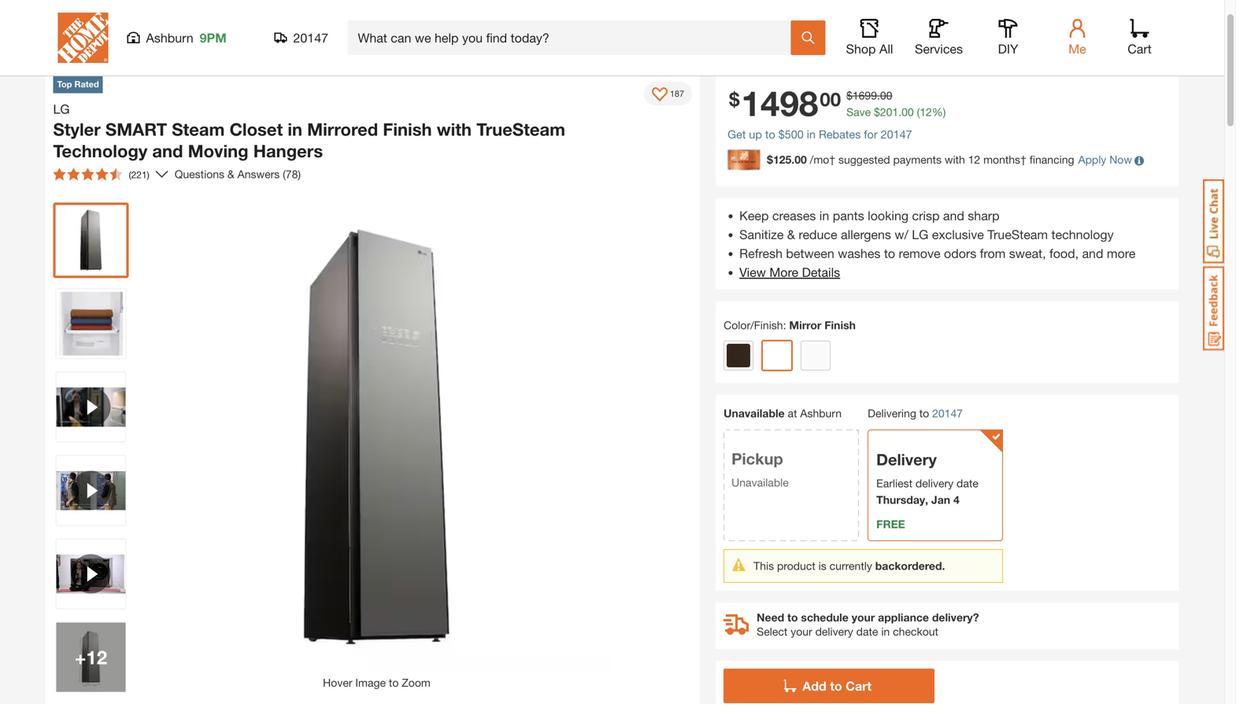 Task type: locate. For each thing, give the bounding box(es) containing it.
sku
[[961, 39, 980, 50], [1090, 39, 1110, 50]]

20147 down 201
[[881, 128, 912, 141]]

to left zoom
[[389, 677, 399, 690]]

image
[[355, 677, 386, 690]]

1 horizontal spatial store
[[1049, 39, 1072, 50]]

. up 201
[[877, 89, 880, 102]]

in up reduce
[[819, 208, 829, 223]]

00 left (
[[902, 105, 914, 118]]

1 vertical spatial your
[[791, 626, 812, 639]]

unavailable left at
[[724, 407, 785, 420]]

backordered.
[[875, 560, 945, 573]]

add to cart
[[803, 679, 872, 694]]

+ 12
[[75, 646, 107, 669]]

color/finish : mirror finish
[[724, 319, 856, 332]]

1 horizontal spatial delivery
[[916, 477, 954, 490]]

mirror finish lg steam closets s3mfbn a0.2 image
[[56, 623, 126, 692]]

to left 20147 link
[[919, 407, 929, 420]]

mirror finish lg steam closets s3mfbn 64.0 image
[[56, 206, 126, 275]]

/ left ironing
[[172, 41, 176, 54]]

in down appliance
[[881, 626, 890, 639]]

add to cart button
[[724, 669, 935, 704]]

delivery earliest delivery date thursday, jan 4
[[876, 450, 978, 507]]

sku right so
[[1090, 39, 1110, 50]]

& down creases
[[787, 227, 795, 242]]

to inside need to schedule your appliance delivery? select your delivery date in checkout
[[787, 611, 798, 624]]

finish right mirror
[[825, 319, 856, 332]]

the home depot logo image
[[58, 13, 108, 63]]

in inside need to schedule your appliance delivery? select your delivery date in checkout
[[881, 626, 890, 639]]

mirror
[[789, 319, 821, 332]]

1 horizontal spatial /
[[172, 41, 176, 54]]

store left so
[[1049, 39, 1072, 50]]

lg
[[53, 102, 70, 117], [912, 227, 928, 242]]

steam
[[357, 40, 394, 55], [172, 119, 225, 140]]

2 horizontal spatial /
[[347, 41, 351, 54]]

0 horizontal spatial finish
[[383, 119, 432, 140]]

mirrored
[[307, 119, 378, 140]]

to right "add"
[[830, 679, 842, 694]]

steam left closets in the top of the page
[[357, 40, 394, 55]]

20147 right steaming
[[293, 30, 328, 45]]

delivery down schedule
[[815, 626, 853, 639]]

months†
[[983, 153, 1027, 166]]

hover image to zoom button
[[141, 203, 613, 692]]

allergens
[[841, 227, 891, 242]]

$ up save
[[846, 89, 853, 102]]

0 vertical spatial your
[[852, 611, 875, 624]]

ironing & steaming supplies link
[[182, 40, 341, 55]]

ashburn right at
[[800, 407, 842, 420]]

2 vertical spatial 12
[[86, 646, 107, 669]]

1 store from the left
[[935, 39, 958, 50]]

1 vertical spatial lg
[[912, 227, 928, 242]]

jan
[[931, 494, 950, 507]]

date down appliance
[[856, 626, 878, 639]]

closets
[[397, 40, 440, 55]]

2 horizontal spatial 12
[[968, 153, 980, 166]]

0 vertical spatial 12
[[920, 105, 932, 118]]

free
[[876, 518, 905, 531]]

reduce
[[799, 227, 837, 242]]

sku left diy
[[961, 39, 980, 50]]

store
[[935, 39, 958, 50], [1049, 39, 1072, 50]]

your
[[852, 611, 875, 624], [791, 626, 812, 639]]

0 horizontal spatial 20147
[[293, 30, 328, 45]]

to down 'w/'
[[884, 246, 895, 261]]

1 horizontal spatial date
[[957, 477, 978, 490]]

1 horizontal spatial truesteam
[[987, 227, 1048, 242]]

1 vertical spatial steam
[[172, 119, 225, 140]]

4.5 stars image
[[53, 168, 122, 181]]

services
[[915, 41, 963, 56]]

with inside the lg styler smart steam closet in mirrored finish with truesteam technology and moving hangers
[[437, 119, 472, 140]]

need
[[757, 611, 784, 624]]

lg link
[[53, 100, 76, 118]]

(221) button
[[47, 162, 156, 187]]

cart inside button
[[846, 679, 872, 694]]

to right need
[[787, 611, 798, 624]]

appliance
[[878, 611, 929, 624]]

in up hangers
[[288, 119, 302, 140]]

0 vertical spatial and
[[152, 141, 183, 161]]

1 vertical spatial 12
[[968, 153, 980, 166]]

0 vertical spatial cart
[[1128, 41, 1152, 56]]

0 vertical spatial date
[[957, 477, 978, 490]]

truesteam inside the lg styler smart steam closet in mirrored finish with truesteam technology and moving hangers
[[476, 119, 565, 140]]

1 vertical spatial delivery
[[815, 626, 853, 639]]

ashburn left 9pm
[[146, 30, 193, 45]]

0 horizontal spatial ashburn
[[146, 30, 193, 45]]

9pm
[[200, 30, 227, 45]]

pickup unavailable
[[732, 450, 789, 489]]

1 vertical spatial truesteam
[[987, 227, 1048, 242]]

earliest
[[876, 477, 913, 490]]

remove
[[899, 246, 941, 261]]

1 horizontal spatial ashburn
[[800, 407, 842, 420]]

delivery up jan
[[916, 477, 954, 490]]

shop all button
[[844, 19, 895, 57]]

0 vertical spatial steam
[[357, 40, 394, 55]]

cart
[[1128, 41, 1152, 56], [846, 679, 872, 694]]

1 horizontal spatial cart
[[1128, 41, 1152, 56]]

20147 right delivering
[[932, 407, 963, 420]]

0 vertical spatial delivery
[[916, 477, 954, 490]]

0 horizontal spatial 00
[[820, 88, 841, 110]]

What can we help you find today? search field
[[358, 21, 790, 54]]

0 horizontal spatial date
[[856, 626, 878, 639]]

# left cart link
[[1112, 39, 1118, 50]]

to inside the delivering to 20147
[[919, 407, 929, 420]]

310921322
[[800, 39, 848, 50]]

espresso image
[[727, 344, 750, 367]]

for
[[864, 128, 878, 141]]

your right schedule
[[852, 611, 875, 624]]

home
[[53, 40, 87, 55]]

1 horizontal spatial lg
[[912, 227, 928, 242]]

0 horizontal spatial truesteam
[[476, 119, 565, 140]]

1 horizontal spatial sku
[[1090, 39, 1110, 50]]

.
[[877, 89, 880, 102], [899, 105, 902, 118]]

2 vertical spatial &
[[787, 227, 795, 242]]

$
[[729, 88, 740, 110], [846, 89, 853, 102], [874, 105, 880, 118]]

store right s3mfbn
[[935, 39, 958, 50]]

steam up moving
[[172, 119, 225, 140]]

1 horizontal spatial and
[[943, 208, 964, 223]]

1 vertical spatial cart
[[846, 679, 872, 694]]

# right the 'internet'
[[792, 39, 798, 50]]

creases
[[772, 208, 816, 223]]

1 horizontal spatial finish
[[825, 319, 856, 332]]

pickup
[[732, 450, 783, 469]]

and down technology
[[1082, 246, 1103, 261]]

rebates
[[819, 128, 861, 141]]

2 horizontal spatial and
[[1082, 246, 1103, 261]]

0 horizontal spatial and
[[152, 141, 183, 161]]

ashburn
[[146, 30, 193, 45], [800, 407, 842, 420]]

and up exclusive
[[943, 208, 964, 223]]

your down schedule
[[791, 626, 812, 639]]

odors
[[944, 246, 976, 261]]

$ up get
[[729, 88, 740, 110]]

3 # from the left
[[983, 39, 988, 50]]

0 horizontal spatial store
[[935, 39, 958, 50]]

/ right home
[[93, 41, 97, 54]]

0 horizontal spatial delivery
[[815, 626, 853, 639]]

at
[[788, 407, 797, 420]]

0 horizontal spatial /
[[93, 41, 97, 54]]

1 horizontal spatial $
[[846, 89, 853, 102]]

rated
[[74, 79, 99, 89]]

diy
[[998, 41, 1018, 56]]

# left diy
[[983, 39, 988, 50]]

1 horizontal spatial 20147
[[881, 128, 912, 141]]

0 horizontal spatial lg
[[53, 102, 70, 117]]

1 horizontal spatial 1004716919
[[1120, 39, 1173, 50]]

sanitize
[[739, 227, 784, 242]]

1 horizontal spatial steam
[[357, 40, 394, 55]]

delivery
[[916, 477, 954, 490], [815, 626, 853, 639]]

view more details link
[[739, 265, 840, 280]]

0 vertical spatial lg
[[53, 102, 70, 117]]

steam inside the lg styler smart steam closet in mirrored finish with truesteam technology and moving hangers
[[172, 119, 225, 140]]

save
[[846, 105, 871, 118]]

cart right so
[[1128, 41, 1152, 56]]

$ right save
[[874, 105, 880, 118]]

0 vertical spatial unavailable
[[724, 407, 785, 420]]

delivery
[[876, 450, 937, 469]]

zoom
[[402, 677, 431, 690]]

date up 4
[[957, 477, 978, 490]]

with
[[437, 119, 472, 140], [945, 153, 965, 166]]

& down moving
[[227, 168, 234, 181]]

apply now
[[1078, 153, 1132, 166]]

finish inside the lg styler smart steam closet in mirrored finish with truesteam technology and moving hangers
[[383, 119, 432, 140]]

0 vertical spatial finish
[[383, 119, 432, 140]]

. left (
[[899, 105, 902, 118]]

& right ironing
[[224, 40, 232, 55]]

0 horizontal spatial 1004716919
[[990, 39, 1043, 50]]

exclusive
[[932, 227, 984, 242]]

1004716919
[[990, 39, 1043, 50], [1120, 39, 1173, 50]]

1 vertical spatial date
[[856, 626, 878, 639]]

00 left save
[[820, 88, 841, 110]]

& inside keep creases in pants looking crisp and sharp sanitize & reduce allergens w/ lg exclusive truesteam technology refresh between washes to remove odors from sweat, food, and more view more details
[[787, 227, 795, 242]]

1 1004716919 from the left
[[990, 39, 1043, 50]]

and down "smart"
[[152, 141, 183, 161]]

lg right 'w/'
[[912, 227, 928, 242]]

cart right "add"
[[846, 679, 872, 694]]

0 vertical spatial .
[[877, 89, 880, 102]]

0 vertical spatial 20147
[[293, 30, 328, 45]]

lg down top
[[53, 102, 70, 117]]

more
[[769, 265, 798, 280]]

sweat,
[[1009, 246, 1046, 261]]

0 vertical spatial truesteam
[[476, 119, 565, 140]]

delivery inside need to schedule your appliance delivery? select your delivery date in checkout
[[815, 626, 853, 639]]

keep
[[739, 208, 769, 223]]

checkout
[[893, 626, 938, 639]]

0 horizontal spatial sku
[[961, 39, 980, 50]]

0 horizontal spatial with
[[437, 119, 472, 140]]

unavailable down pickup
[[732, 476, 789, 489]]

1 horizontal spatial .
[[899, 105, 902, 118]]

1 horizontal spatial with
[[945, 153, 965, 166]]

&
[[224, 40, 232, 55], [227, 168, 234, 181], [787, 227, 795, 242]]

in
[[288, 119, 302, 140], [807, 128, 816, 141], [819, 208, 829, 223], [881, 626, 890, 639]]

2 1004716919 from the left
[[1120, 39, 1173, 50]]

0 horizontal spatial steam
[[172, 119, 225, 140]]

2 horizontal spatial 20147
[[932, 407, 963, 420]]

20147 inside button
[[293, 30, 328, 45]]

0 horizontal spatial 12
[[86, 646, 107, 669]]

20147
[[293, 30, 328, 45], [881, 128, 912, 141], [932, 407, 963, 420]]

1 horizontal spatial 12
[[920, 105, 932, 118]]

+
[[75, 646, 86, 669]]

apply now link
[[1078, 153, 1132, 166]]

1004716919 left me
[[990, 39, 1043, 50]]

/ right the supplies
[[347, 41, 351, 54]]

(78)
[[283, 168, 301, 181]]

1004716919 right so
[[1120, 39, 1173, 50]]

# right the model
[[883, 39, 888, 50]]

s3mfbn
[[891, 39, 929, 50]]

2 vertical spatial 20147
[[932, 407, 963, 420]]

00 up 201
[[880, 89, 892, 102]]

0 horizontal spatial cart
[[846, 679, 872, 694]]

12
[[920, 105, 932, 118], [968, 153, 980, 166], [86, 646, 107, 669]]

hover image to zoom
[[323, 677, 431, 690]]

home / appliances / ironing & steaming supplies / steam closets
[[53, 40, 440, 55]]

cart link
[[1122, 19, 1157, 57]]

0 vertical spatial with
[[437, 119, 472, 140]]

internet
[[757, 39, 790, 50]]

to inside keep creases in pants looking crisp and sharp sanitize & reduce allergens w/ lg exclusive truesteam technology refresh between washes to remove odors from sweat, food, and more view more details
[[884, 246, 895, 261]]

finish right mirrored
[[383, 119, 432, 140]]

1 # from the left
[[792, 39, 798, 50]]



Task type: vqa. For each thing, say whether or not it's contained in the screenshot.


Task type: describe. For each thing, give the bounding box(es) containing it.
more
[[1107, 246, 1136, 261]]

1 vertical spatial 20147
[[881, 128, 912, 141]]

add
[[803, 679, 827, 694]]

appliances link
[[103, 40, 166, 55]]

shop
[[846, 41, 876, 56]]

3 / from the left
[[347, 41, 351, 54]]

2 vertical spatial and
[[1082, 246, 1103, 261]]

date inside delivery earliest delivery date thursday, jan 4
[[957, 477, 978, 490]]

4 # from the left
[[1112, 39, 1118, 50]]

1 vertical spatial finish
[[825, 319, 856, 332]]

food,
[[1049, 246, 1079, 261]]

truesteam inside keep creases in pants looking crisp and sharp sanitize & reduce allergens w/ lg exclusive truesteam technology refresh between washes to remove odors from sweat, food, and more view more details
[[987, 227, 1048, 242]]

1 vertical spatial ashburn
[[800, 407, 842, 420]]

services button
[[914, 19, 964, 57]]

1 vertical spatial &
[[227, 168, 234, 181]]

1699
[[853, 89, 877, 102]]

1 / from the left
[[93, 41, 97, 54]]

ironing
[[182, 40, 220, 55]]

0 horizontal spatial your
[[791, 626, 812, 639]]

feedback link image
[[1203, 266, 1224, 351]]

is
[[819, 560, 826, 573]]

apply now image
[[728, 150, 767, 170]]

$500
[[778, 128, 804, 141]]

crisp
[[912, 208, 940, 223]]

need to schedule your appliance delivery? select your delivery date in checkout
[[757, 611, 979, 639]]

187
[[670, 88, 684, 99]]

2 store from the left
[[1049, 39, 1072, 50]]

looking
[[868, 208, 909, 223]]

w/
[[895, 227, 908, 242]]

(
[[917, 105, 920, 118]]

(221) link
[[47, 162, 168, 187]]

diy button
[[983, 19, 1033, 57]]

technology
[[53, 141, 147, 161]]

0 horizontal spatial $
[[729, 88, 740, 110]]

financing
[[1030, 153, 1074, 166]]

%)
[[932, 105, 946, 118]]

in right the $500
[[807, 128, 816, 141]]

answers
[[237, 168, 280, 181]]

product
[[777, 560, 815, 573]]

1 vertical spatial with
[[945, 153, 965, 166]]

between
[[786, 246, 834, 261]]

in inside the lg styler smart steam closet in mirrored finish with truesteam technology and moving hangers
[[288, 119, 302, 140]]

187 button
[[644, 82, 692, 106]]

in inside keep creases in pants looking crisp and sharp sanitize & reduce allergens w/ lg exclusive truesteam technology refresh between washes to remove odors from sweat, food, and more view more details
[[819, 208, 829, 223]]

display image
[[652, 87, 667, 103]]

shop all
[[846, 41, 893, 56]]

$ 1498 00 $ 1699 . 00 save $ 201 . 00 ( 12 %)
[[729, 82, 946, 124]]

6311390258112 image
[[56, 540, 126, 609]]

4
[[953, 494, 960, 507]]

201
[[880, 105, 899, 118]]

white image
[[804, 344, 828, 367]]

this product is currently backordered.
[[754, 560, 945, 573]]

to inside button
[[389, 677, 399, 690]]

thursday,
[[876, 494, 928, 507]]

2 / from the left
[[172, 41, 176, 54]]

to inside button
[[830, 679, 842, 694]]

2 horizontal spatial 00
[[902, 105, 914, 118]]

suggested
[[838, 153, 890, 166]]

date inside need to schedule your appliance delivery? select your delivery date in checkout
[[856, 626, 878, 639]]

lg styler smart steam closet in mirrored finish with truesteam technology and moving hangers
[[53, 102, 565, 161]]

up
[[749, 128, 762, 141]]

supplies
[[292, 40, 341, 55]]

questions & answers (78)
[[175, 168, 301, 181]]

6308225649112 image
[[56, 456, 126, 526]]

now
[[1109, 153, 1132, 166]]

1 vertical spatial unavailable
[[732, 476, 789, 489]]

pants
[[833, 208, 864, 223]]

details
[[802, 265, 840, 280]]

and inside the lg styler smart steam closet in mirrored finish with truesteam technology and moving hangers
[[152, 141, 183, 161]]

home link
[[53, 40, 87, 55]]

apply
[[1078, 153, 1106, 166]]

unavailable at ashburn
[[724, 407, 842, 420]]

1 horizontal spatial your
[[852, 611, 875, 624]]

20147 inside the delivering to 20147
[[932, 407, 963, 420]]

steaming
[[235, 40, 289, 55]]

live chat image
[[1203, 180, 1224, 264]]

0 vertical spatial &
[[224, 40, 232, 55]]

closet
[[230, 119, 283, 140]]

20147 link
[[932, 406, 963, 422]]

0 horizontal spatial .
[[877, 89, 880, 102]]

internet # 310921322 model # s3mfbn store sku # 1004716919 store so sku # 1004716919
[[757, 39, 1173, 50]]

get up to $500 in  rebates for 20147 button
[[728, 128, 912, 141]]

moving
[[188, 141, 248, 161]]

payments
[[893, 153, 942, 166]]

1 sku from the left
[[961, 39, 980, 50]]

all
[[879, 41, 893, 56]]

mirror finish image
[[765, 344, 789, 367]]

styler
[[53, 119, 101, 140]]

hover
[[323, 677, 352, 690]]

to right up at top right
[[765, 128, 775, 141]]

12 inside $ 1498 00 $ 1699 . 00 save $ 201 . 00 ( 12 %)
[[920, 105, 932, 118]]

2 sku from the left
[[1090, 39, 1110, 50]]

schedule
[[801, 611, 849, 624]]

2 horizontal spatial $
[[874, 105, 880, 118]]

smart
[[105, 119, 167, 140]]

keep creases in pants looking crisp and sharp sanitize & reduce allergens w/ lg exclusive truesteam technology refresh between washes to remove odors from sweat, food, and more view more details
[[739, 208, 1136, 280]]

from
[[980, 246, 1006, 261]]

get
[[728, 128, 746, 141]]

20147 button
[[274, 30, 329, 46]]

lg inside keep creases in pants looking crisp and sharp sanitize & reduce allergens w/ lg exclusive truesteam technology refresh between washes to remove odors from sweat, food, and more view more details
[[912, 227, 928, 242]]

view
[[739, 265, 766, 280]]

me
[[1069, 41, 1086, 56]]

currently
[[830, 560, 872, 573]]

1 vertical spatial and
[[943, 208, 964, 223]]

get up to $500 in  rebates for 20147
[[728, 128, 912, 141]]

1 vertical spatial .
[[899, 105, 902, 118]]

6211206981001 image
[[56, 373, 126, 442]]

delivery inside delivery earliest delivery date thursday, jan 4
[[916, 477, 954, 490]]

ashburn 9pm
[[146, 30, 227, 45]]

mirror finish lg steam closets s3mfbn 40.1 image
[[56, 289, 126, 359]]

me button
[[1052, 19, 1103, 57]]

1 horizontal spatial 00
[[880, 89, 892, 102]]

/mo†
[[810, 153, 835, 166]]

so
[[1074, 39, 1088, 50]]

0 vertical spatial ashburn
[[146, 30, 193, 45]]

steam closets link
[[357, 40, 440, 55]]

2 # from the left
[[883, 39, 888, 50]]

top rated
[[57, 79, 99, 89]]

sharp
[[968, 208, 1000, 223]]

lg inside the lg styler smart steam closet in mirrored finish with truesteam technology and moving hangers
[[53, 102, 70, 117]]



